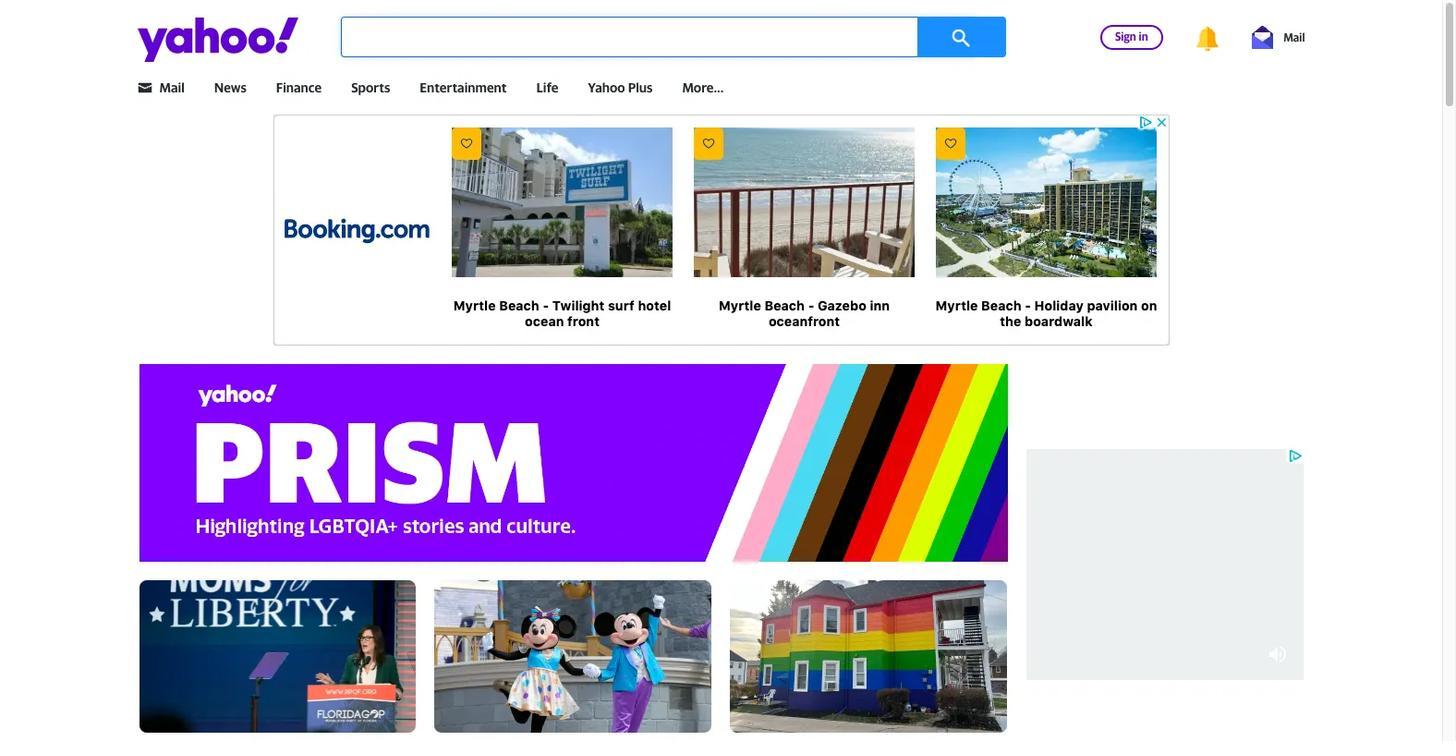 Task type: vqa. For each thing, say whether or not it's contained in the screenshot.
Skillet
no



Task type: locate. For each thing, give the bounding box(es) containing it.
yahoo plus link
[[588, 79, 653, 95]]

1 vertical spatial mail
[[159, 79, 185, 95]]

0 vertical spatial mail
[[1284, 30, 1306, 44]]

mail
[[1284, 30, 1306, 44], [159, 79, 185, 95]]

New! search field
[[341, 17, 1006, 57]]

more...
[[683, 79, 724, 95]]

finance link
[[276, 79, 322, 95]]

1 horizontal spatial mail link
[[1252, 25, 1306, 49]]

toolbar
[[1071, 22, 1306, 52]]

0 vertical spatial mail link
[[1252, 25, 1306, 49]]

sports
[[351, 79, 390, 95]]

0 horizontal spatial mail link
[[159, 79, 185, 95]]

entertainment link
[[420, 79, 507, 95]]

news
[[214, 79, 247, 95]]

sign in
[[1116, 29, 1149, 43]]

finance
[[276, 79, 322, 95]]

plus
[[628, 79, 653, 95]]

0 horizontal spatial mail
[[159, 79, 185, 95]]

advertisement region
[[273, 115, 1170, 346], [1027, 449, 1304, 680]]

1 horizontal spatial mail
[[1284, 30, 1306, 44]]

main content
[[130, 364, 1017, 741]]

mail inside toolbar
[[1284, 30, 1306, 44]]

sign in link
[[1101, 24, 1164, 49]]

mail link
[[1252, 25, 1306, 49], [159, 79, 185, 95]]

0 vertical spatial advertisement region
[[273, 115, 1170, 346]]



Task type: describe. For each thing, give the bounding box(es) containing it.
life
[[537, 79, 559, 95]]

yahoo
[[588, 79, 625, 95]]

sign
[[1116, 29, 1137, 43]]

Search query text field
[[341, 17, 979, 57]]

in
[[1139, 29, 1149, 43]]

entertainment
[[420, 79, 507, 95]]

1 vertical spatial advertisement region
[[1027, 449, 1304, 680]]

yahoo plus
[[588, 79, 653, 95]]

1 vertical spatial mail link
[[159, 79, 185, 95]]

news link
[[214, 79, 247, 95]]

more... link
[[683, 79, 724, 95]]

new!
[[979, 17, 1006, 31]]

life link
[[537, 79, 559, 95]]

toolbar containing sign in
[[1071, 22, 1306, 52]]

sports link
[[351, 79, 390, 95]]



